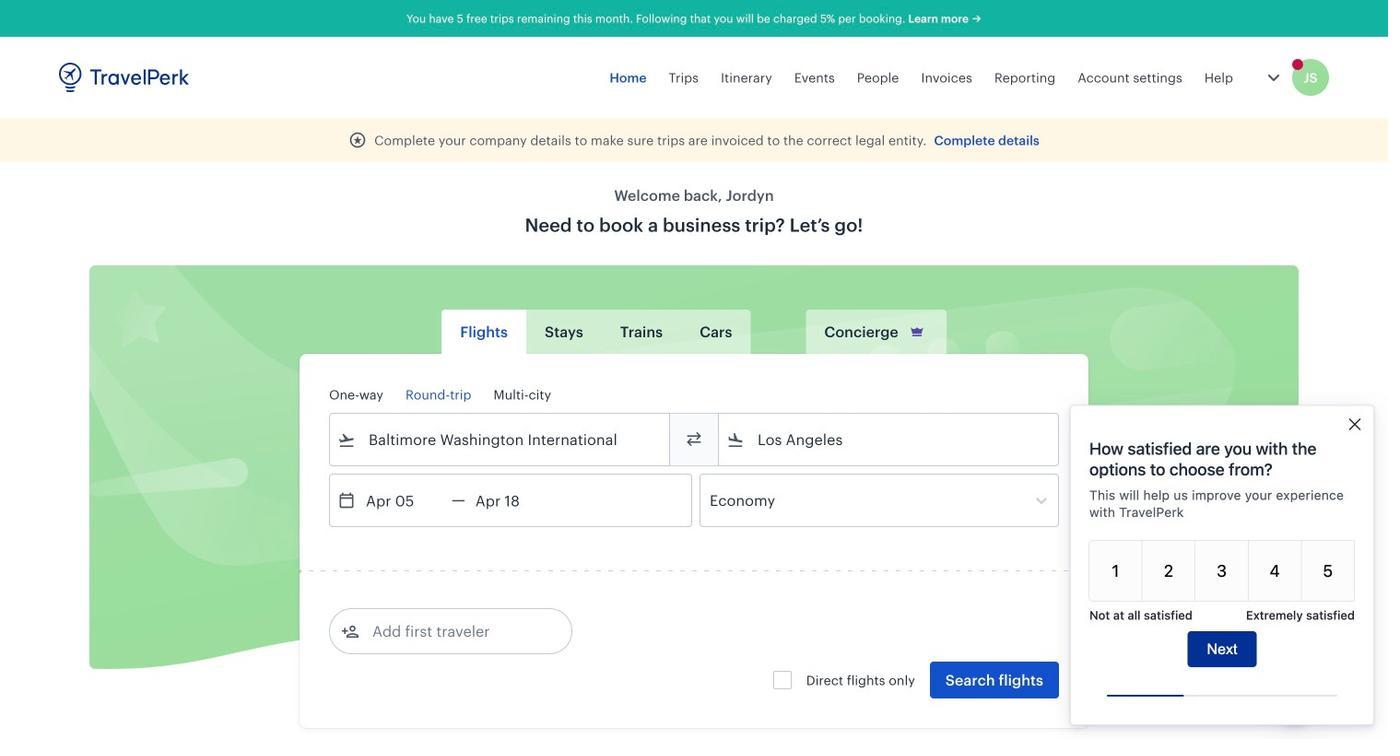 Task type: describe. For each thing, give the bounding box(es) containing it.
From search field
[[356, 425, 645, 454]]

Add first traveler search field
[[360, 617, 551, 646]]

Return text field
[[465, 475, 561, 526]]

To search field
[[745, 425, 1034, 454]]



Task type: vqa. For each thing, say whether or not it's contained in the screenshot.
'To' search field on the right bottom of the page
yes



Task type: locate. For each thing, give the bounding box(es) containing it.
Depart text field
[[356, 475, 452, 526]]



